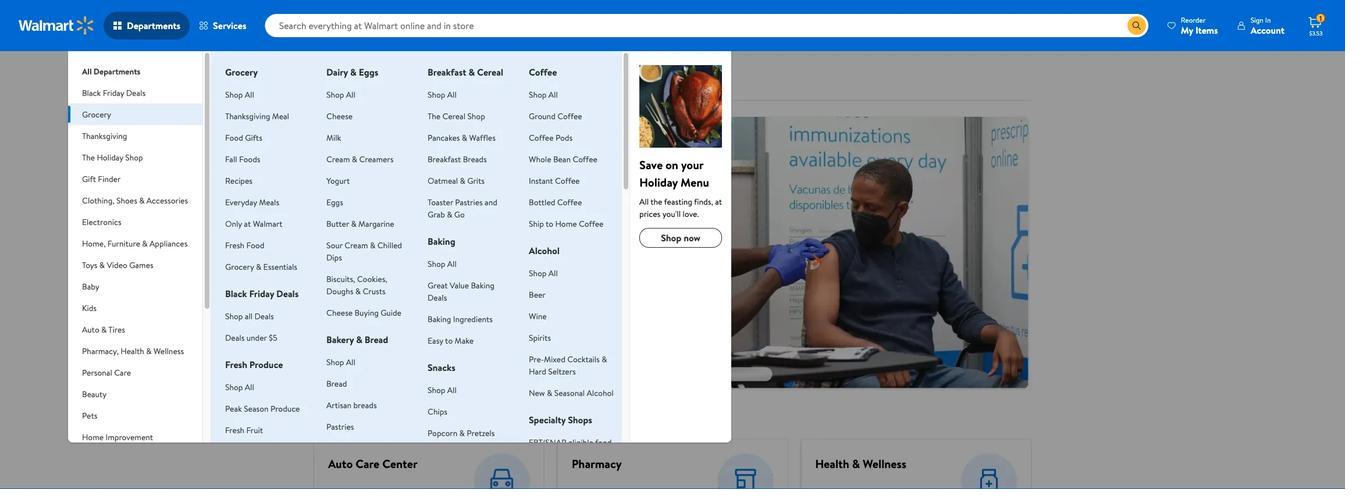 Task type: describe. For each thing, give the bounding box(es) containing it.
shop inside dropdown button
[[125, 152, 143, 163]]

browse services
[[314, 410, 394, 426]]

coffee up 'ship to home coffee' at left top
[[557, 196, 582, 208]]

now for schedule now
[[374, 179, 389, 190]]

great
[[428, 280, 448, 291]]

whole bean coffee link
[[529, 153, 598, 165]]

cheese buying guide
[[326, 307, 402, 318]]

sour cream & chilled dips link
[[326, 239, 402, 263]]

shop all for fresh produce
[[225, 381, 254, 393]]

& inside "dropdown button"
[[142, 238, 148, 249]]

pre-
[[529, 354, 544, 365]]

instant
[[529, 175, 553, 186]]

ebt/snap eligible food link
[[529, 437, 612, 448]]

shingles
[[460, 153, 492, 166]]

coffee up pods
[[558, 110, 582, 122]]

1 horizontal spatial alcohol
[[587, 387, 614, 399]]

walmart
[[253, 218, 283, 229]]

pause image
[[583, 372, 587, 377]]

butter
[[326, 218, 349, 229]]

all for alcohol
[[549, 267, 558, 279]]

biscuits, cookies, doughs & crusts link
[[326, 273, 387, 297]]

shop for grocery
[[225, 89, 243, 100]]

0 vertical spatial cream
[[326, 153, 350, 165]]

care for auto
[[356, 456, 380, 472]]

at inside save on your holiday menu all the feasting finds, at prices you'll love.
[[715, 196, 722, 207]]

shop all link for grocery
[[225, 89, 254, 100]]

cheese link
[[326, 110, 353, 122]]

cream inside sour cream & chilled dips
[[345, 239, 368, 251]]

thanksgiving button
[[68, 125, 203, 147]]

thanksgiving for thanksgiving meal
[[225, 110, 270, 122]]

waffles
[[469, 132, 496, 143]]

fresh food
[[225, 239, 264, 251]]

new & seasonal alcohol
[[529, 387, 614, 399]]

everyday meals link
[[225, 196, 279, 208]]

deals left under
[[225, 332, 245, 343]]

thanksgiving meal
[[225, 110, 289, 122]]

shop down the you'll
[[661, 232, 682, 244]]

immunizations help protect against covid-19, shingles & more.
[[331, 130, 526, 166]]

you'll
[[663, 208, 681, 219]]

shop for black friday deals
[[225, 310, 243, 322]]

shop all link for coffee
[[529, 89, 558, 100]]

coffee up ground
[[529, 66, 557, 79]]

1 horizontal spatial friday
[[249, 287, 274, 300]]

beauty button
[[68, 384, 203, 405]]

holiday inside save on your holiday menu all the feasting finds, at prices you'll love.
[[640, 174, 678, 190]]

wine link
[[529, 310, 547, 322]]

coffee down ground
[[529, 132, 554, 143]]

sign
[[1251, 15, 1264, 25]]

baking inside great value baking deals
[[471, 280, 495, 291]]

fruit
[[246, 425, 263, 436]]

1 vertical spatial produce
[[271, 403, 300, 414]]

deals down essentials
[[276, 287, 299, 300]]

creamers
[[359, 153, 394, 165]]

seasonal
[[554, 387, 585, 399]]

1
[[1320, 13, 1322, 23]]

shop all for bakery & bread
[[326, 356, 355, 368]]

coffee pods link
[[529, 132, 573, 143]]

1 vertical spatial wellness
[[863, 456, 907, 472]]

0 vertical spatial grocery
[[225, 66, 258, 79]]

finder
[[98, 173, 121, 184]]

dairy & eggs
[[326, 66, 378, 79]]

shop all deals link
[[225, 310, 274, 322]]

shop for alcohol
[[529, 267, 547, 279]]

all for coffee
[[549, 89, 558, 100]]

spirits link
[[529, 332, 551, 343]]

shop all for alcohol
[[529, 267, 558, 279]]

black friday deals inside black friday deals dropdown button
[[82, 87, 146, 98]]

pre-mixed cocktails & hard seltzers link
[[529, 354, 607, 377]]

auto for auto & tires
[[82, 324, 99, 335]]

chips link
[[428, 406, 448, 417]]

care for personal
[[114, 367, 131, 378]]

oatmeal
[[428, 175, 458, 186]]

biscuits,
[[326, 273, 355, 285]]

shop for breakfast & cereal
[[428, 89, 445, 100]]

pastries inside toaster pastries and grab & go
[[455, 196, 483, 208]]

crusts
[[363, 285, 386, 297]]

pancakes & waffles link
[[428, 132, 496, 143]]

baking ingredients
[[428, 313, 493, 325]]

0 horizontal spatial cereal
[[443, 110, 466, 122]]

toys & video games button
[[68, 254, 203, 276]]

the cereal shop link
[[428, 110, 485, 122]]

butter & margarine link
[[326, 218, 394, 229]]

health & wellness link
[[816, 456, 907, 472]]

& inside immunizations help protect against covid-19, shingles & more.
[[494, 153, 501, 166]]

spirits
[[529, 332, 551, 343]]

all for dairy & eggs
[[346, 89, 355, 100]]

0 vertical spatial produce
[[250, 358, 283, 371]]

oatmeal & grits
[[428, 175, 485, 186]]

chips
[[428, 406, 448, 417]]

holiday inside dropdown button
[[97, 152, 123, 163]]

shop all for baking
[[428, 258, 457, 269]]

departments button
[[104, 12, 190, 40]]

bottled coffee
[[529, 196, 582, 208]]

milk link
[[326, 132, 341, 143]]

reorder
[[1181, 15, 1206, 25]]

go
[[454, 209, 465, 220]]

clothing,
[[82, 195, 114, 206]]

electronics button
[[68, 211, 203, 233]]

0 vertical spatial eggs
[[359, 66, 378, 79]]

shop all link for snacks
[[428, 384, 457, 396]]

1 vertical spatial black
[[225, 287, 247, 300]]

home, furniture & appliances button
[[68, 233, 203, 254]]

kids
[[82, 302, 97, 314]]

1 horizontal spatial health
[[816, 456, 850, 472]]

1 horizontal spatial food
[[246, 239, 264, 251]]

pharmacy, health & wellness
[[82, 345, 184, 357]]

grocery for grocery & essentials
[[225, 261, 254, 272]]

save
[[640, 157, 663, 173]]

clothing, shoes & accessories
[[82, 195, 188, 206]]

health & wellness
[[816, 456, 907, 472]]

& inside dropdown button
[[139, 195, 145, 206]]

furniture
[[108, 238, 140, 249]]

butter & margarine
[[326, 218, 394, 229]]

easy to make link
[[428, 335, 474, 346]]

carousel controls navigation
[[573, 368, 773, 382]]

1 horizontal spatial home
[[555, 218, 577, 229]]

the holiday shop button
[[68, 147, 203, 168]]

shop for dairy & eggs
[[326, 89, 344, 100]]

0 horizontal spatial alcohol
[[529, 244, 560, 257]]

all for bakery & bread
[[346, 356, 355, 368]]

save on your holiday menu all the feasting finds, at prices you'll love.
[[640, 157, 722, 219]]

toaster pastries and grab & go
[[428, 196, 498, 220]]

19,
[[448, 153, 458, 166]]

1 horizontal spatial black friday deals
[[225, 287, 299, 300]]

shop all link for breakfast & cereal
[[428, 89, 457, 100]]

auto care center link
[[328, 456, 418, 472]]

toaster
[[428, 196, 453, 208]]

your
[[681, 157, 704, 173]]

0 horizontal spatial bread
[[326, 378, 347, 389]]

baby
[[82, 281, 99, 292]]

grocery for "grocery" dropdown button
[[82, 109, 111, 120]]

0 vertical spatial food
[[225, 132, 243, 143]]

beer link
[[529, 289, 546, 300]]

all for baking
[[447, 258, 457, 269]]

deals inside dropdown button
[[126, 87, 146, 98]]

season
[[244, 403, 269, 414]]

chilled
[[377, 239, 402, 251]]

fresh food link
[[225, 239, 264, 251]]

shop all link for baking
[[428, 258, 457, 269]]

& inside biscuits, cookies, doughs & crusts
[[355, 285, 361, 297]]

auto for auto care center
[[328, 456, 353, 472]]

sign in account
[[1251, 15, 1285, 36]]

fall
[[225, 153, 237, 165]]

breads
[[354, 400, 377, 411]]

menu
[[681, 174, 709, 190]]

ebt/snap eligible food
[[529, 437, 612, 448]]

easy
[[428, 335, 443, 346]]

$3.53
[[1310, 29, 1323, 37]]

in
[[1266, 15, 1271, 25]]

auto & tires
[[82, 324, 125, 335]]

toys
[[82, 259, 97, 271]]

all for grocery
[[245, 89, 254, 100]]

ship to home coffee
[[529, 218, 604, 229]]

$5
[[269, 332, 277, 343]]

shop for snacks
[[428, 384, 445, 396]]



Task type: vqa. For each thing, say whether or not it's contained in the screenshot.
Round corresponding to CHILD
no



Task type: locate. For each thing, give the bounding box(es) containing it.
fresh
[[225, 239, 245, 251], [225, 358, 247, 371], [225, 425, 245, 436]]

0 vertical spatial health
[[121, 345, 144, 357]]

food down only at walmart
[[246, 239, 264, 251]]

1 vertical spatial grocery
[[82, 109, 111, 120]]

breakfast for breakfast & cereal
[[428, 66, 466, 79]]

1 vertical spatial friday
[[249, 287, 274, 300]]

the for the holiday shop
[[82, 152, 95, 163]]

0 horizontal spatial home
[[82, 432, 104, 443]]

shop all up beer 'link'
[[529, 267, 558, 279]]

0 horizontal spatial now
[[374, 179, 389, 190]]

to right ship
[[546, 218, 553, 229]]

walmart image
[[19, 16, 94, 35]]

bakery & bread
[[326, 333, 388, 346]]

departments inside dropdown button
[[127, 19, 180, 32]]

at right only
[[244, 218, 251, 229]]

1 vertical spatial at
[[244, 218, 251, 229]]

kids button
[[68, 297, 203, 319]]

shop up great
[[428, 258, 445, 269]]

friday down all departments
[[103, 87, 124, 98]]

great value baking deals link
[[428, 280, 495, 303]]

1 horizontal spatial services
[[314, 66, 364, 85]]

0 vertical spatial friday
[[103, 87, 124, 98]]

grocery up thanksgiving meal
[[225, 66, 258, 79]]

departments up all departments link
[[127, 19, 180, 32]]

0 horizontal spatial black friday deals
[[82, 87, 146, 98]]

breakfast breads link
[[428, 153, 487, 165]]

bottled
[[529, 196, 555, 208]]

fresh for fresh food
[[225, 239, 245, 251]]

dips
[[326, 252, 342, 263]]

2 vertical spatial fresh
[[225, 425, 245, 436]]

cereal up pancakes & waffles "link"
[[443, 110, 466, 122]]

& inside 'pre-mixed cocktails & hard seltzers'
[[602, 354, 607, 365]]

baking for baking
[[428, 235, 455, 248]]

shop for coffee
[[529, 89, 547, 100]]

2 breakfast from the top
[[428, 153, 461, 165]]

buying
[[355, 307, 379, 318]]

0 vertical spatial now
[[374, 179, 389, 190]]

cheese for cheese buying guide
[[326, 307, 353, 318]]

wellness
[[154, 345, 184, 357], [863, 456, 907, 472]]

fresh down only
[[225, 239, 245, 251]]

0 vertical spatial baking
[[428, 235, 455, 248]]

shop up waffles
[[468, 110, 485, 122]]

deals down great
[[428, 292, 447, 303]]

all for breakfast & cereal
[[447, 89, 457, 100]]

shop all link up great
[[428, 258, 457, 269]]

alcohol down ship
[[529, 244, 560, 257]]

1 vertical spatial fresh
[[225, 358, 247, 371]]

0 vertical spatial cereal
[[477, 66, 503, 79]]

all up season
[[245, 381, 254, 393]]

1 horizontal spatial now
[[684, 232, 701, 244]]

specialty
[[529, 414, 566, 427]]

the for the cereal shop
[[428, 110, 441, 122]]

biscuits, cookies, doughs & crusts
[[326, 273, 387, 297]]

produce right season
[[271, 403, 300, 414]]

meals
[[259, 196, 279, 208]]

1 vertical spatial baking
[[471, 280, 495, 291]]

grocery inside dropdown button
[[82, 109, 111, 120]]

only
[[225, 218, 242, 229]]

0 vertical spatial home
[[555, 218, 577, 229]]

home down pets on the bottom of page
[[82, 432, 104, 443]]

0 horizontal spatial health
[[121, 345, 144, 357]]

1 horizontal spatial black
[[225, 287, 247, 300]]

bread link
[[326, 378, 347, 389]]

shop all up cheese link
[[326, 89, 355, 100]]

bread up artisan
[[326, 378, 347, 389]]

shop all for grocery
[[225, 89, 254, 100]]

the up gift
[[82, 152, 95, 163]]

new
[[529, 387, 545, 399]]

& inside sour cream & chilled dips
[[370, 239, 376, 251]]

holiday down save
[[640, 174, 678, 190]]

1 cheese from the top
[[326, 110, 353, 122]]

departments up black friday deals dropdown button
[[94, 65, 140, 77]]

shop all for snacks
[[428, 384, 457, 396]]

1 fresh from the top
[[225, 239, 245, 251]]

grocery image
[[640, 65, 722, 148]]

pastries link
[[326, 421, 354, 432]]

1 vertical spatial black friday deals
[[225, 287, 299, 300]]

baking up easy
[[428, 313, 451, 325]]

1 vertical spatial services
[[314, 66, 364, 85]]

shop all up bread link
[[326, 356, 355, 368]]

all up black friday deals dropdown button
[[82, 65, 92, 77]]

1 vertical spatial health
[[816, 456, 850, 472]]

0 horizontal spatial services
[[213, 19, 247, 32]]

1 horizontal spatial cereal
[[477, 66, 503, 79]]

baking ingredients link
[[428, 313, 493, 325]]

0 horizontal spatial the
[[82, 152, 95, 163]]

0 vertical spatial services
[[213, 19, 247, 32]]

bread down buying
[[365, 333, 388, 346]]

holiday
[[97, 152, 123, 163], [640, 174, 678, 190]]

artisan breads
[[326, 400, 377, 411]]

2 vertical spatial baking
[[428, 313, 451, 325]]

care
[[114, 367, 131, 378], [356, 456, 380, 472]]

0 vertical spatial thanksgiving
[[225, 110, 270, 122]]

0 horizontal spatial food
[[225, 132, 243, 143]]

doughs
[[326, 285, 354, 297]]

Walmart Site-Wide search field
[[265, 14, 1149, 37]]

the holiday shop
[[82, 152, 143, 163]]

milk
[[326, 132, 341, 143]]

fresh for fresh produce
[[225, 358, 247, 371]]

all up the cereal shop
[[447, 89, 457, 100]]

at
[[715, 196, 722, 207], [244, 218, 251, 229]]

cocktails
[[568, 354, 600, 365]]

search icon image
[[1132, 21, 1142, 30]]

the inside "the holiday shop" dropdown button
[[82, 152, 95, 163]]

home improvement
[[82, 432, 153, 443]]

baking for baking ingredients
[[428, 313, 451, 325]]

0 horizontal spatial at
[[244, 218, 251, 229]]

2 cheese from the top
[[326, 307, 353, 318]]

shop all link up peak
[[225, 381, 254, 393]]

1 breakfast from the top
[[428, 66, 466, 79]]

shop now link
[[640, 228, 722, 248]]

1 horizontal spatial the
[[428, 110, 441, 122]]

1 vertical spatial cereal
[[443, 110, 466, 122]]

thanksgiving for thanksgiving
[[82, 130, 127, 141]]

shop for bakery & bread
[[326, 356, 344, 368]]

popcorn
[[428, 427, 458, 439]]

& inside toaster pastries and grab & go
[[447, 209, 452, 220]]

deals right all at bottom
[[255, 310, 274, 322]]

1 horizontal spatial pastries
[[455, 196, 483, 208]]

recipes link
[[225, 175, 253, 186]]

1 horizontal spatial wellness
[[863, 456, 907, 472]]

at right finds,
[[715, 196, 722, 207]]

sour
[[326, 239, 343, 251]]

mixed
[[544, 354, 566, 365]]

all for fresh produce
[[245, 381, 254, 393]]

gifts
[[245, 132, 262, 143]]

grocery down fresh food link at the left of page
[[225, 261, 254, 272]]

2 fresh from the top
[[225, 358, 247, 371]]

1 horizontal spatial at
[[715, 196, 722, 207]]

all up thanksgiving meal link
[[245, 89, 254, 100]]

thanksgiving inside thanksgiving dropdown button
[[82, 130, 127, 141]]

eggs up butter
[[326, 196, 343, 208]]

toys & video games
[[82, 259, 153, 271]]

grits
[[467, 175, 485, 186]]

the cereal shop
[[428, 110, 485, 122]]

shop up ground
[[529, 89, 547, 100]]

0 horizontal spatial care
[[114, 367, 131, 378]]

covid-
[[415, 153, 448, 166]]

instant coffee
[[529, 175, 580, 186]]

black friday deals up shop all deals
[[225, 287, 299, 300]]

0 horizontal spatial black
[[82, 87, 101, 98]]

services inside popup button
[[213, 19, 247, 32]]

cereal up the cereal shop
[[477, 66, 503, 79]]

all down snacks
[[447, 384, 457, 396]]

pastries up go
[[455, 196, 483, 208]]

shop
[[225, 89, 243, 100], [326, 89, 344, 100], [428, 89, 445, 100], [529, 89, 547, 100], [468, 110, 485, 122], [125, 152, 143, 163], [661, 232, 682, 244], [428, 258, 445, 269], [529, 267, 547, 279], [225, 310, 243, 322], [326, 356, 344, 368], [225, 381, 243, 393], [428, 384, 445, 396]]

0 vertical spatial black
[[82, 87, 101, 98]]

schedule
[[340, 179, 372, 190]]

accessories
[[147, 195, 188, 206]]

reorder my items
[[1181, 15, 1218, 36]]

shop all link
[[225, 89, 254, 100], [326, 89, 355, 100], [428, 89, 457, 100], [529, 89, 558, 100], [428, 258, 457, 269], [529, 267, 558, 279], [326, 356, 355, 368], [225, 381, 254, 393], [428, 384, 457, 396]]

black friday deals down all departments
[[82, 87, 146, 98]]

breakfast breads
[[428, 153, 487, 165]]

food
[[595, 437, 612, 448]]

friday inside black friday deals dropdown button
[[103, 87, 124, 98]]

shop all link for fresh produce
[[225, 381, 254, 393]]

holiday up finder on the left of the page
[[97, 152, 123, 163]]

personal care
[[82, 367, 131, 378]]

0 vertical spatial breakfast
[[428, 66, 466, 79]]

1 vertical spatial alcohol
[[587, 387, 614, 399]]

0 horizontal spatial wellness
[[154, 345, 184, 357]]

pastries down artisan
[[326, 421, 354, 432]]

1 horizontal spatial auto
[[328, 456, 353, 472]]

shop all for coffee
[[529, 89, 558, 100]]

Search search field
[[265, 14, 1149, 37]]

services button
[[190, 12, 256, 40]]

3 fresh from the top
[[225, 425, 245, 436]]

eggs right 'dairy'
[[359, 66, 378, 79]]

auto inside dropdown button
[[82, 324, 99, 335]]

shop all link for dairy & eggs
[[326, 89, 355, 100]]

baking right the value
[[471, 280, 495, 291]]

black
[[82, 87, 101, 98], [225, 287, 247, 300]]

grocery down black friday deals dropdown button
[[82, 109, 111, 120]]

to for easy
[[445, 335, 453, 346]]

yogurt link
[[326, 175, 350, 186]]

thanksgiving up the holiday shop
[[82, 130, 127, 141]]

deals
[[126, 87, 146, 98], [276, 287, 299, 300], [428, 292, 447, 303], [255, 310, 274, 322], [225, 332, 245, 343]]

cream up yogurt
[[326, 153, 350, 165]]

sour cream & chilled dips
[[326, 239, 402, 263]]

shop for baking
[[428, 258, 445, 269]]

shop all link up the cereal shop
[[428, 89, 457, 100]]

browse
[[314, 410, 351, 426]]

0 vertical spatial departments
[[127, 19, 180, 32]]

coffee down the bottled coffee
[[579, 218, 604, 229]]

shop all link up beer 'link'
[[529, 267, 558, 279]]

shop all link up chips
[[428, 384, 457, 396]]

home inside dropdown button
[[82, 432, 104, 443]]

0 horizontal spatial thanksgiving
[[82, 130, 127, 141]]

fresh for fresh fruit
[[225, 425, 245, 436]]

all down dairy & eggs
[[346, 89, 355, 100]]

coffee down the "whole bean coffee"
[[555, 175, 580, 186]]

1 vertical spatial home
[[82, 432, 104, 443]]

shop all link for alcohol
[[529, 267, 558, 279]]

artisan
[[326, 400, 352, 411]]

deals up "grocery" dropdown button
[[126, 87, 146, 98]]

cheese down doughs
[[326, 307, 353, 318]]

tires
[[108, 324, 125, 335]]

beer
[[529, 289, 546, 300]]

make
[[455, 335, 474, 346]]

black friday deals button
[[68, 82, 203, 104]]

shop up cheese link
[[326, 89, 344, 100]]

services
[[354, 410, 394, 426]]

fresh left fruit
[[225, 425, 245, 436]]

peak season produce
[[225, 403, 300, 414]]

home improvement button
[[68, 427, 203, 448]]

pets
[[82, 410, 97, 421]]

black inside dropdown button
[[82, 87, 101, 98]]

now for shop now
[[684, 232, 701, 244]]

shop all link up bread link
[[326, 356, 355, 368]]

shop up peak
[[225, 381, 243, 393]]

electronics
[[82, 216, 121, 228]]

the up pancakes
[[428, 110, 441, 122]]

shop all for breakfast & cereal
[[428, 89, 457, 100]]

1 horizontal spatial holiday
[[640, 174, 678, 190]]

1 vertical spatial cream
[[345, 239, 368, 251]]

now right schedule
[[374, 179, 389, 190]]

0 vertical spatial alcohol
[[529, 244, 560, 257]]

1 horizontal spatial to
[[546, 218, 553, 229]]

shop all up ground
[[529, 89, 558, 100]]

0 horizontal spatial friday
[[103, 87, 124, 98]]

ground coffee link
[[529, 110, 582, 122]]

black down all departments
[[82, 87, 101, 98]]

shop left all at bottom
[[225, 310, 243, 322]]

coffee right the bean
[[573, 153, 598, 165]]

wellness inside dropdown button
[[154, 345, 184, 357]]

shop up chips
[[428, 384, 445, 396]]

0 vertical spatial the
[[428, 110, 441, 122]]

0 vertical spatial fresh
[[225, 239, 245, 251]]

pastries
[[455, 196, 483, 208], [326, 421, 354, 432]]

to for ship
[[546, 218, 553, 229]]

breakfast & cereal
[[428, 66, 503, 79]]

all inside save on your holiday menu all the feasting finds, at prices you'll love.
[[640, 196, 649, 207]]

1 vertical spatial now
[[684, 232, 701, 244]]

seltzers
[[548, 366, 576, 377]]

shop all for dairy & eggs
[[326, 89, 355, 100]]

1 horizontal spatial eggs
[[359, 66, 378, 79]]

1 horizontal spatial thanksgiving
[[225, 110, 270, 122]]

care inside personal care dropdown button
[[114, 367, 131, 378]]

my
[[1181, 24, 1194, 36]]

cheese up milk at the top left
[[326, 110, 353, 122]]

shop for fresh produce
[[225, 381, 243, 393]]

shop up beer 'link'
[[529, 267, 547, 279]]

1 vertical spatial holiday
[[640, 174, 678, 190]]

home
[[555, 218, 577, 229], [82, 432, 104, 443]]

all for snacks
[[447, 384, 457, 396]]

health inside dropdown button
[[121, 345, 144, 357]]

friday up shop all deals
[[249, 287, 274, 300]]

0 vertical spatial auto
[[82, 324, 99, 335]]

deals inside great value baking deals
[[428, 292, 447, 303]]

0 horizontal spatial holiday
[[97, 152, 123, 163]]

0 vertical spatial at
[[715, 196, 722, 207]]

shop all up chips
[[428, 384, 457, 396]]

0 vertical spatial cheese
[[326, 110, 353, 122]]

schedule now
[[340, 179, 389, 190]]

shop all up thanksgiving meal link
[[225, 89, 254, 100]]

1 vertical spatial eggs
[[326, 196, 343, 208]]

thanksgiving up food gifts
[[225, 110, 270, 122]]

0 vertical spatial bread
[[365, 333, 388, 346]]

1 vertical spatial to
[[445, 335, 453, 346]]

0 vertical spatial care
[[114, 367, 131, 378]]

breakfast for breakfast breads
[[428, 153, 461, 165]]

shop all link up ground
[[529, 89, 558, 100]]

shop up bread link
[[326, 356, 344, 368]]

all down the bakery & bread at the left of page
[[346, 356, 355, 368]]

1 vertical spatial the
[[82, 152, 95, 163]]

rolls link
[[326, 443, 343, 454]]

food left gifts
[[225, 132, 243, 143]]

shop all up great
[[428, 258, 457, 269]]

1 vertical spatial auto
[[328, 456, 353, 472]]

1 vertical spatial cheese
[[326, 307, 353, 318]]

care left center
[[356, 456, 380, 472]]

fresh fruit link
[[225, 425, 263, 436]]

0 horizontal spatial eggs
[[326, 196, 343, 208]]

0 vertical spatial wellness
[[154, 345, 184, 357]]

1 horizontal spatial bread
[[365, 333, 388, 346]]

all up ground coffee link
[[549, 89, 558, 100]]

auto
[[82, 324, 99, 335], [328, 456, 353, 472]]

shop up the cereal shop
[[428, 89, 445, 100]]

auto down "kids" in the bottom left of the page
[[82, 324, 99, 335]]

alcohol right seasonal
[[587, 387, 614, 399]]

shop down thanksgiving dropdown button
[[125, 152, 143, 163]]

against
[[385, 153, 413, 166]]

under
[[247, 332, 267, 343]]

1 vertical spatial pastries
[[326, 421, 354, 432]]

produce down $5
[[250, 358, 283, 371]]

deals under $5
[[225, 332, 277, 343]]

shop all link up cheese link
[[326, 89, 355, 100]]

shop all link for bakery & bread
[[326, 356, 355, 368]]

shop up thanksgiving meal link
[[225, 89, 243, 100]]

1 vertical spatial bread
[[326, 378, 347, 389]]

1 vertical spatial thanksgiving
[[82, 130, 127, 141]]

auto down rolls link
[[328, 456, 353, 472]]

0 horizontal spatial pastries
[[326, 421, 354, 432]]

1 vertical spatial departments
[[94, 65, 140, 77]]

all up the value
[[447, 258, 457, 269]]

artisan breads link
[[326, 400, 377, 411]]

2 vertical spatial grocery
[[225, 261, 254, 272]]

eggs link
[[326, 196, 343, 208]]

0 vertical spatial black friday deals
[[82, 87, 146, 98]]

fresh down deals under $5 link
[[225, 358, 247, 371]]

0 vertical spatial pastries
[[455, 196, 483, 208]]

shop all up the cereal shop
[[428, 89, 457, 100]]

to right easy
[[445, 335, 453, 346]]

care down pharmacy, health & wellness
[[114, 367, 131, 378]]

cereal
[[477, 66, 503, 79], [443, 110, 466, 122]]

1 horizontal spatial care
[[356, 456, 380, 472]]

1 vertical spatial breakfast
[[428, 153, 461, 165]]

cream right sour
[[345, 239, 368, 251]]

0 vertical spatial holiday
[[97, 152, 123, 163]]

0 vertical spatial to
[[546, 218, 553, 229]]

breads
[[463, 153, 487, 165]]

0 horizontal spatial to
[[445, 335, 453, 346]]

fall foods link
[[225, 153, 260, 165]]

cheese for cheese link
[[326, 110, 353, 122]]

black up all at bottom
[[225, 287, 247, 300]]

1 vertical spatial care
[[356, 456, 380, 472]]

protect
[[352, 153, 382, 166]]

now down love.
[[684, 232, 701, 244]]



